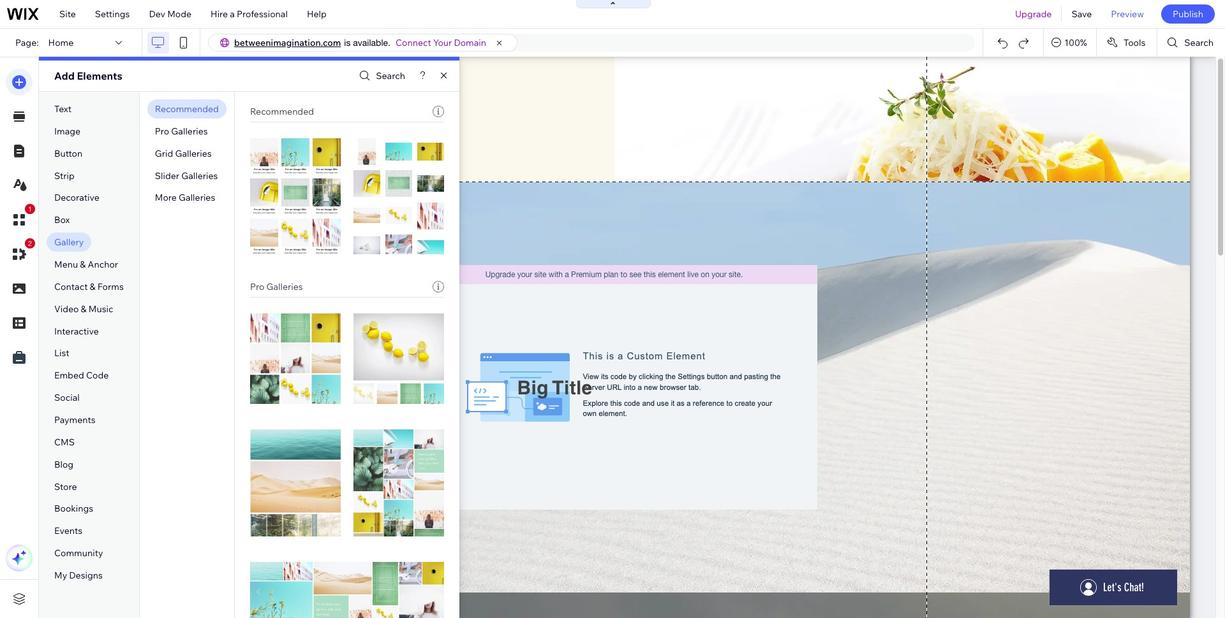 Task type: describe. For each thing, give the bounding box(es) containing it.
grid galleries
[[155, 148, 212, 159]]

strip
[[54, 170, 75, 182]]

image
[[54, 126, 81, 137]]

slider
[[155, 170, 179, 182]]

1 button
[[6, 204, 35, 234]]

hire a professional
[[211, 8, 288, 20]]

0 vertical spatial search
[[1184, 37, 1214, 48]]

connect
[[396, 37, 431, 48]]

2 button
[[6, 239, 35, 268]]

0 horizontal spatial search
[[376, 70, 405, 82]]

1 horizontal spatial recommended
[[250, 106, 314, 117]]

0 horizontal spatial pro galleries
[[155, 126, 208, 137]]

video & music
[[54, 304, 113, 315]]

& for menu
[[80, 259, 86, 271]]

1 horizontal spatial search button
[[1158, 29, 1225, 57]]

hire
[[211, 8, 228, 20]]

social
[[54, 393, 80, 404]]

& for video
[[81, 304, 87, 315]]

is available. connect your domain
[[344, 37, 486, 48]]

0 horizontal spatial search button
[[356, 67, 405, 85]]

cms
[[54, 437, 75, 448]]

menu & anchor
[[54, 259, 118, 271]]

& for contact
[[90, 281, 95, 293]]

slider galleries
[[155, 170, 218, 182]]

site
[[59, 8, 76, 20]]

designs
[[69, 570, 103, 582]]

blog
[[54, 459, 73, 471]]

0 vertical spatial pro
[[155, 126, 169, 137]]

box
[[54, 215, 70, 226]]

100% button
[[1044, 29, 1096, 57]]

is
[[344, 38, 351, 48]]

grid
[[155, 148, 173, 159]]

list
[[54, 348, 69, 360]]

my designs
[[54, 570, 103, 582]]

your
[[433, 37, 452, 48]]

upgrade
[[1015, 8, 1052, 20]]

my
[[54, 570, 67, 582]]

interactive
[[54, 326, 99, 337]]

a
[[230, 8, 235, 20]]

add
[[54, 70, 75, 82]]



Task type: locate. For each thing, give the bounding box(es) containing it.
search button down publish button
[[1158, 29, 1225, 57]]

button
[[54, 148, 82, 159]]

search
[[1184, 37, 1214, 48], [376, 70, 405, 82]]

1 horizontal spatial search
[[1184, 37, 1214, 48]]

anchor
[[88, 259, 118, 271]]

& left forms
[[90, 281, 95, 293]]

search down "available."
[[376, 70, 405, 82]]

elements
[[77, 70, 122, 82]]

contact
[[54, 281, 88, 293]]

home
[[48, 37, 74, 48]]

1 vertical spatial search button
[[356, 67, 405, 85]]

contact & forms
[[54, 281, 124, 293]]

more galleries
[[155, 192, 215, 204]]

0 vertical spatial &
[[80, 259, 86, 271]]

payments
[[54, 415, 96, 426]]

gallery
[[54, 237, 84, 248]]

video
[[54, 304, 79, 315]]

tools
[[1124, 37, 1146, 48]]

dev mode
[[149, 8, 191, 20]]

search button down "available."
[[356, 67, 405, 85]]

help
[[307, 8, 327, 20]]

galleries
[[171, 126, 208, 137], [175, 148, 212, 159], [181, 170, 218, 182], [179, 192, 215, 204], [266, 281, 303, 293]]

1 horizontal spatial pro
[[250, 281, 264, 293]]

pro
[[155, 126, 169, 137], [250, 281, 264, 293]]

music
[[89, 304, 113, 315]]

embed
[[54, 370, 84, 382]]

bookings
[[54, 504, 93, 515]]

0 vertical spatial search button
[[1158, 29, 1225, 57]]

professional
[[237, 8, 288, 20]]

1 vertical spatial pro galleries
[[250, 281, 303, 293]]

search down publish
[[1184, 37, 1214, 48]]

store
[[54, 481, 77, 493]]

recommended
[[155, 103, 219, 115], [250, 106, 314, 117]]

code
[[86, 370, 109, 382]]

publish
[[1173, 8, 1203, 20]]

pro galleries
[[155, 126, 208, 137], [250, 281, 303, 293]]

menu
[[54, 259, 78, 271]]

available.
[[353, 38, 390, 48]]

save
[[1072, 8, 1092, 20]]

2
[[28, 240, 32, 248]]

events
[[54, 526, 82, 537]]

betweenimagination.com
[[234, 37, 341, 48]]

dev
[[149, 8, 165, 20]]

community
[[54, 548, 103, 560]]

1 vertical spatial search
[[376, 70, 405, 82]]

tools button
[[1097, 29, 1157, 57]]

0 horizontal spatial pro
[[155, 126, 169, 137]]

1 vertical spatial &
[[90, 281, 95, 293]]

save button
[[1062, 0, 1101, 28]]

0 vertical spatial pro galleries
[[155, 126, 208, 137]]

add elements
[[54, 70, 122, 82]]

settings
[[95, 8, 130, 20]]

more
[[155, 192, 177, 204]]

1
[[28, 205, 32, 213]]

&
[[80, 259, 86, 271], [90, 281, 95, 293], [81, 304, 87, 315]]

forms
[[98, 281, 124, 293]]

& right video
[[81, 304, 87, 315]]

publish button
[[1161, 4, 1215, 24]]

& right menu
[[80, 259, 86, 271]]

decorative
[[54, 192, 99, 204]]

search button
[[1158, 29, 1225, 57], [356, 67, 405, 85]]

preview
[[1111, 8, 1144, 20]]

0 horizontal spatial recommended
[[155, 103, 219, 115]]

2 vertical spatial &
[[81, 304, 87, 315]]

100%
[[1064, 37, 1087, 48]]

1 horizontal spatial pro galleries
[[250, 281, 303, 293]]

1 vertical spatial pro
[[250, 281, 264, 293]]

embed code
[[54, 370, 109, 382]]

preview button
[[1101, 0, 1154, 28]]

mode
[[167, 8, 191, 20]]

domain
[[454, 37, 486, 48]]

text
[[54, 103, 72, 115]]



Task type: vqa. For each thing, say whether or not it's contained in the screenshot.
Site
yes



